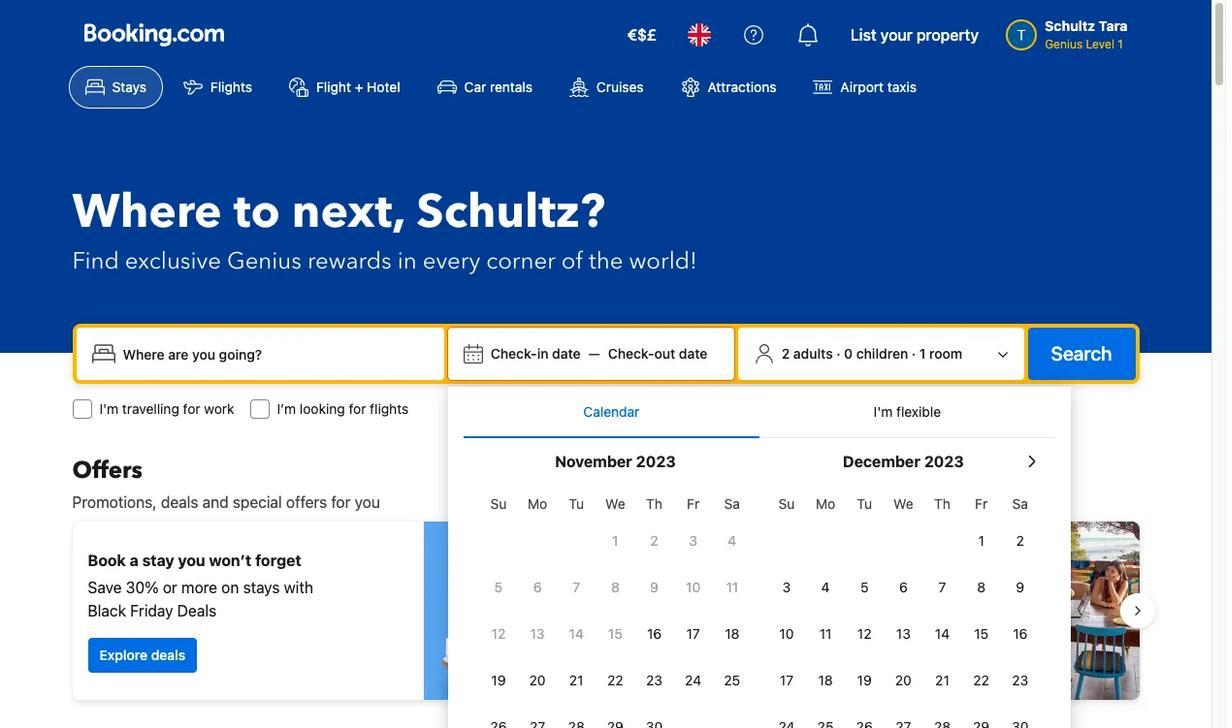 Task type: vqa. For each thing, say whether or not it's contained in the screenshot.
room
yes



Task type: locate. For each thing, give the bounding box(es) containing it.
19 up the 26 november 2023 checkbox
[[491, 672, 506, 689]]

1 vertical spatial 11
[[820, 626, 832, 642]]

11 inside the 11 checkbox
[[726, 579, 738, 596]]

4 inside 'option'
[[728, 533, 737, 549]]

book
[[88, 552, 126, 569]]

19 inside option
[[491, 672, 506, 689]]

0 vertical spatial find
[[72, 245, 119, 277]]

11 right 10 december 2023 checkbox
[[820, 626, 832, 642]]

0 horizontal spatial ·
[[837, 345, 841, 362]]

1 vertical spatial 17
[[780, 672, 794, 689]]

th down the december 2023
[[934, 496, 951, 512]]

7
[[573, 579, 580, 596], [939, 579, 946, 596]]

30 November 2023 checkbox
[[635, 706, 674, 729]]

mo for november
[[528, 496, 547, 512]]

properties
[[685, 568, 757, 585]]

grid
[[479, 485, 752, 729], [767, 485, 1040, 729]]

5
[[494, 579, 503, 596], [861, 579, 869, 596]]

you up the more
[[178, 552, 205, 569]]

11 inside "11 december 2023" checkbox
[[820, 626, 832, 642]]

16 down term
[[647, 626, 662, 642]]

2 inside option
[[1016, 533, 1024, 549]]

1 horizontal spatial 18
[[818, 672, 833, 689]]

5 November 2023 checkbox
[[479, 567, 518, 609]]

2 9 from the left
[[1016, 579, 1025, 596]]

tu down december
[[857, 496, 872, 512]]

1 22 from the left
[[607, 672, 623, 689]]

23 November 2023 checkbox
[[635, 660, 674, 702]]

out
[[654, 345, 676, 362]]

0 horizontal spatial 12
[[491, 626, 506, 642]]

22 up 29 december 2023 checkbox
[[973, 672, 990, 689]]

a inside book a stay you won't forget save 30% or more on stays with black friday deals
[[130, 552, 138, 569]]

2 2023 from the left
[[924, 453, 964, 471]]

i'm
[[277, 401, 296, 417]]

23 inside option
[[1012, 672, 1029, 689]]

21 up 28 december 2023 option
[[935, 672, 950, 689]]

23
[[646, 672, 663, 689], [1012, 672, 1029, 689]]

stay down the 17 option on the bottom right
[[683, 659, 710, 675]]

1 21 from the left
[[569, 672, 584, 689]]

in left —
[[537, 345, 549, 362]]

tu down november
[[569, 496, 584, 512]]

1 horizontal spatial sa
[[1012, 496, 1028, 512]]

progress bar
[[571, 716, 641, 724]]

0 horizontal spatial 2
[[650, 533, 658, 549]]

· left 0
[[837, 345, 841, 362]]

0 horizontal spatial 9
[[650, 579, 659, 596]]

you
[[355, 494, 380, 511], [178, 552, 205, 569]]

23 inside "checkbox"
[[646, 672, 663, 689]]

1 horizontal spatial 7
[[939, 579, 946, 596]]

1 horizontal spatial grid
[[767, 485, 1040, 729]]

0 vertical spatial 10
[[686, 579, 701, 596]]

a inside 'link'
[[672, 659, 679, 675]]

1 inside checkbox
[[978, 533, 985, 549]]

14 left the 15 december 2023 option on the right bottom
[[935, 626, 950, 642]]

for left flights
[[349, 401, 366, 417]]

i'm inside button
[[874, 404, 893, 420]]

13 for 13 december 2023 checkbox
[[896, 626, 911, 642]]

1 14 from the left
[[569, 626, 584, 642]]

12 inside checkbox
[[858, 626, 872, 642]]

2 5 from the left
[[861, 579, 869, 596]]

16 inside the 16 december 2023 option
[[1013, 626, 1028, 642]]

1 tu from the left
[[569, 496, 584, 512]]

for for flights
[[349, 401, 366, 417]]

2 left the adults
[[782, 345, 790, 362]]

14 November 2023 checkbox
[[557, 613, 596, 656]]

0 horizontal spatial mo
[[528, 496, 547, 512]]

we
[[605, 496, 625, 512], [894, 496, 914, 512]]

won't
[[209, 552, 252, 569]]

for for work
[[183, 401, 200, 417]]

7 for 7 november 2023 option
[[573, 579, 580, 596]]

15 right 14 option
[[608, 626, 623, 642]]

friday
[[130, 602, 173, 620]]

2 horizontal spatial 2
[[1016, 533, 1024, 549]]

1 su from the left
[[490, 496, 507, 512]]

1 7 from the left
[[573, 579, 580, 596]]

1 December 2023 checkbox
[[962, 520, 1001, 563]]

2 inside checkbox
[[650, 533, 658, 549]]

2 th from the left
[[934, 496, 951, 512]]

2 22 from the left
[[973, 672, 990, 689]]

stay inside book a stay you won't forget save 30% or more on stays with black friday deals
[[142, 552, 174, 569]]

20 inside 20 november 2023 checkbox
[[529, 672, 546, 689]]

with
[[284, 579, 313, 597]]

check-out date button
[[600, 337, 715, 372]]

for right offers
[[331, 494, 351, 511]]

car
[[464, 79, 486, 95]]

15 inside option
[[974, 626, 989, 642]]

1 horizontal spatial ·
[[912, 345, 916, 362]]

1 horizontal spatial find
[[641, 659, 668, 675]]

13 left 14 option
[[530, 626, 545, 642]]

deals inside offers promotions, deals and special offers for you
[[161, 494, 198, 511]]

i'm left travelling
[[99, 401, 118, 417]]

list your property
[[851, 26, 979, 44]]

9 left stays,
[[650, 579, 659, 596]]

8 left term
[[611, 579, 620, 596]]

1 we from the left
[[605, 496, 625, 512]]

rates.
[[690, 614, 730, 632]]

2023 right november
[[636, 453, 676, 471]]

5 left 6 november 2023 checkbox
[[494, 579, 503, 596]]

rentals
[[490, 79, 533, 95]]

long-
[[820, 568, 857, 585]]

1 15 from the left
[[608, 626, 623, 642]]

1 9 from the left
[[650, 579, 659, 596]]

0 vertical spatial you
[[355, 494, 380, 511]]

tab list
[[464, 387, 1055, 439]]

9 November 2023 checkbox
[[635, 567, 674, 609]]

10 December 2023 checkbox
[[767, 613, 806, 656]]

your inside "take your longest holiday yet browse properties offering long- term stays, many at reduced monthly rates."
[[668, 540, 702, 558]]

0 vertical spatial 4
[[728, 533, 737, 549]]

14
[[569, 626, 584, 642], [935, 626, 950, 642]]

explore
[[99, 647, 148, 664]]

9 right 8 december 2023 checkbox at the bottom
[[1016, 579, 1025, 596]]

0 horizontal spatial 16
[[647, 626, 662, 642]]

tab list containing calendar
[[464, 387, 1055, 439]]

date
[[552, 345, 581, 362], [679, 345, 708, 362]]

1 horizontal spatial 6
[[899, 579, 908, 596]]

1 left "take"
[[612, 533, 619, 549]]

stay up or
[[142, 552, 174, 569]]

1 20 from the left
[[529, 672, 546, 689]]

black
[[88, 602, 126, 620]]

th up 2 november 2023 checkbox
[[646, 496, 663, 512]]

30%
[[126, 579, 159, 597]]

18 November 2023 checkbox
[[713, 613, 752, 656]]

19 inside checkbox
[[857, 672, 872, 689]]

tu for november 2023
[[569, 496, 584, 512]]

in left every
[[397, 245, 417, 277]]

fr for december 2023
[[975, 496, 988, 512]]

23 for 23 december 2023 option
[[1012, 672, 1029, 689]]

1 horizontal spatial 16
[[1013, 626, 1028, 642]]

find a stay
[[641, 659, 710, 675]]

29 November 2023 checkbox
[[596, 706, 635, 729]]

stay
[[142, 552, 174, 569], [683, 659, 710, 675]]

2 12 from the left
[[858, 626, 872, 642]]

1 vertical spatial in
[[537, 345, 549, 362]]

19 up 26 december 2023 checkbox
[[857, 672, 872, 689]]

su for december
[[779, 496, 795, 512]]

attractions link
[[664, 66, 793, 109]]

2 16 from the left
[[1013, 626, 1028, 642]]

2 we from the left
[[894, 496, 914, 512]]

18 inside option
[[818, 672, 833, 689]]

genius
[[1045, 37, 1083, 51], [227, 245, 302, 277]]

a
[[130, 552, 138, 569], [672, 659, 679, 675]]

0 horizontal spatial 11
[[726, 579, 738, 596]]

7 left 8 december 2023 checkbox at the bottom
[[939, 579, 946, 596]]

mo up yet
[[816, 496, 835, 512]]

12 right "11 december 2023" checkbox
[[858, 626, 872, 642]]

21 up 28 november 2023 option
[[569, 672, 584, 689]]

3 November 2023 checkbox
[[674, 520, 713, 563]]

1 vertical spatial stay
[[683, 659, 710, 675]]

check- right —
[[608, 345, 654, 362]]

1 down tara
[[1118, 37, 1123, 51]]

1 horizontal spatial th
[[934, 496, 951, 512]]

0 horizontal spatial sa
[[724, 496, 740, 512]]

1 horizontal spatial 21
[[935, 672, 950, 689]]

1 inside the schultz tara genius level 1
[[1118, 37, 1123, 51]]

17 down stays,
[[686, 626, 700, 642]]

21 November 2023 checkbox
[[557, 660, 596, 702]]

6
[[533, 579, 542, 596], [899, 579, 908, 596]]

16 for 16 november 2023 'checkbox'
[[647, 626, 662, 642]]

2 13 from the left
[[896, 626, 911, 642]]

1 vertical spatial you
[[178, 552, 205, 569]]

1 horizontal spatial i'm
[[874, 404, 893, 420]]

21 inside checkbox
[[569, 672, 584, 689]]

1 16 from the left
[[647, 626, 662, 642]]

work
[[204, 401, 234, 417]]

19 for 19 option
[[491, 672, 506, 689]]

0 vertical spatial 17
[[686, 626, 700, 642]]

0 horizontal spatial 4
[[728, 533, 737, 549]]

8 November 2023 checkbox
[[596, 567, 635, 609]]

2 right 1 december 2023 checkbox
[[1016, 533, 1024, 549]]

9 for the 9 november 2023 checkbox
[[650, 579, 659, 596]]

1 horizontal spatial 8
[[977, 579, 986, 596]]

2 grid from the left
[[767, 485, 1040, 729]]

0 horizontal spatial tu
[[569, 496, 584, 512]]

21 inside option
[[935, 672, 950, 689]]

11 for "11 december 2023" checkbox
[[820, 626, 832, 642]]

1 horizontal spatial fr
[[975, 496, 988, 512]]

0 horizontal spatial 21
[[569, 672, 584, 689]]

0 vertical spatial a
[[130, 552, 138, 569]]

1 vertical spatial find
[[641, 659, 668, 675]]

1 horizontal spatial 3
[[783, 579, 791, 596]]

0 horizontal spatial genius
[[227, 245, 302, 277]]

1 vertical spatial your
[[668, 540, 702, 558]]

22
[[607, 672, 623, 689], [973, 672, 990, 689]]

4
[[728, 533, 737, 549], [821, 579, 830, 596]]

11 December 2023 checkbox
[[806, 613, 845, 656]]

15 right 14 december 2023 checkbox
[[974, 626, 989, 642]]

14 left 15 checkbox
[[569, 626, 584, 642]]

2 fr from the left
[[975, 496, 988, 512]]

1 vertical spatial deals
[[151, 647, 185, 664]]

0 vertical spatial your
[[881, 26, 913, 44]]

3 right 2 november 2023 checkbox
[[689, 533, 698, 549]]

12 December 2023 checkbox
[[845, 613, 884, 656]]

sa up 2 option
[[1012, 496, 1028, 512]]

0 horizontal spatial we
[[605, 496, 625, 512]]

17 inside option
[[686, 626, 700, 642]]

3 for 3 december 2023 checkbox on the right of page
[[783, 579, 791, 596]]

2 6 from the left
[[899, 579, 908, 596]]

1 horizontal spatial 23
[[1012, 672, 1029, 689]]

sa for november 2023
[[724, 496, 740, 512]]

i'm for i'm travelling for work
[[99, 401, 118, 417]]

0 vertical spatial 18
[[725, 626, 740, 642]]

0 horizontal spatial th
[[646, 496, 663, 512]]

mo
[[528, 496, 547, 512], [816, 496, 835, 512]]

18 down many
[[725, 626, 740, 642]]

1 vertical spatial 3
[[783, 579, 791, 596]]

deals left and
[[161, 494, 198, 511]]

9 for "9 december 2023" checkbox
[[1016, 579, 1025, 596]]

sa for december 2023
[[1012, 496, 1028, 512]]

1 horizontal spatial mo
[[816, 496, 835, 512]]

1 vertical spatial 10
[[779, 626, 794, 642]]

1 horizontal spatial 13
[[896, 626, 911, 642]]

1 vertical spatial genius
[[227, 245, 302, 277]]

3
[[689, 533, 698, 549], [783, 579, 791, 596]]

4 up properties
[[728, 533, 737, 549]]

18 for '18' option
[[818, 672, 833, 689]]

13
[[530, 626, 545, 642], [896, 626, 911, 642]]

Where are you going? field
[[115, 337, 436, 372]]

tu for december 2023
[[857, 496, 872, 512]]

2 su from the left
[[779, 496, 795, 512]]

i'm looking for flights
[[277, 401, 409, 417]]

1 vertical spatial 4
[[821, 579, 830, 596]]

you right offers
[[355, 494, 380, 511]]

0 horizontal spatial 23
[[646, 672, 663, 689]]

29 December 2023 checkbox
[[962, 706, 1001, 729]]

flight
[[316, 79, 351, 95]]

deals
[[177, 602, 216, 620]]

flexible
[[896, 404, 941, 420]]

your right "take"
[[668, 540, 702, 558]]

0 horizontal spatial you
[[178, 552, 205, 569]]

0 vertical spatial 11
[[726, 579, 738, 596]]

13 inside option
[[530, 626, 545, 642]]

16 inside 16 november 2023 'checkbox'
[[647, 626, 662, 642]]

tu
[[569, 496, 584, 512], [857, 496, 872, 512]]

11 left at
[[726, 579, 738, 596]]

22 November 2023 checkbox
[[596, 660, 635, 702]]

find inside the where to next, schultz? find exclusive genius rewards in every corner of the world!
[[72, 245, 119, 277]]

5 inside 5 december 2023 option
[[861, 579, 869, 596]]

16 right the 15 december 2023 option on the right bottom
[[1013, 626, 1028, 642]]

14 for 14 option
[[569, 626, 584, 642]]

23 up 30 december 2023 'checkbox'
[[1012, 672, 1029, 689]]

1 vertical spatial 18
[[818, 672, 833, 689]]

28 November 2023 checkbox
[[557, 706, 596, 729]]

20 up the 27 december 2023 option
[[895, 672, 912, 689]]

6 right 5 december 2023 option
[[899, 579, 908, 596]]

2 sa from the left
[[1012, 496, 1028, 512]]

20 up 27 november 2023 checkbox
[[529, 672, 546, 689]]

find down where
[[72, 245, 119, 277]]

2 December 2023 checkbox
[[1001, 520, 1040, 563]]

30 December 2023 checkbox
[[1001, 706, 1040, 729]]

for inside offers promotions, deals and special offers for you
[[331, 494, 351, 511]]

0 horizontal spatial 20
[[529, 672, 546, 689]]

1 vertical spatial a
[[672, 659, 679, 675]]

1 date from the left
[[552, 345, 581, 362]]

flight + hotel
[[316, 79, 400, 95]]

15 inside checkbox
[[608, 626, 623, 642]]

1 13 from the left
[[530, 626, 545, 642]]

· right children
[[912, 345, 916, 362]]

su up "holiday"
[[779, 496, 795, 512]]

23 up 30 november 2023 option
[[646, 672, 663, 689]]

1 left 2 option
[[978, 533, 985, 549]]

fr for november 2023
[[687, 496, 700, 512]]

your for longest
[[668, 540, 702, 558]]

check- left —
[[491, 345, 537, 362]]

9 inside checkbox
[[1016, 579, 1025, 596]]

4 November 2023 checkbox
[[713, 520, 752, 563]]

0 horizontal spatial stay
[[142, 552, 174, 569]]

17 for 17 december 2023 option
[[780, 672, 794, 689]]

0 horizontal spatial check-
[[491, 345, 537, 362]]

deals right 'explore'
[[151, 647, 185, 664]]

0 horizontal spatial 15
[[608, 626, 623, 642]]

22 December 2023 checkbox
[[962, 660, 1001, 702]]

1 left room
[[920, 345, 926, 362]]

0 horizontal spatial su
[[490, 496, 507, 512]]

10 inside checkbox
[[779, 626, 794, 642]]

25
[[724, 672, 740, 689]]

1 12 from the left
[[491, 626, 506, 642]]

25 November 2023 checkbox
[[713, 660, 752, 702]]

8 right the 7 'checkbox'
[[977, 579, 986, 596]]

17 up 24 december 2023 checkbox
[[780, 672, 794, 689]]

0 horizontal spatial 18
[[725, 626, 740, 642]]

0 vertical spatial stay
[[142, 552, 174, 569]]

13 November 2023 checkbox
[[518, 613, 557, 656]]

16
[[647, 626, 662, 642], [1013, 626, 1028, 642]]

2 15 from the left
[[974, 626, 989, 642]]

children
[[856, 345, 908, 362]]

2 19 from the left
[[857, 672, 872, 689]]

1 horizontal spatial tu
[[857, 496, 872, 512]]

1 horizontal spatial 2023
[[924, 453, 964, 471]]

2 check- from the left
[[608, 345, 654, 362]]

0 horizontal spatial fr
[[687, 496, 700, 512]]

6 November 2023 checkbox
[[518, 567, 557, 609]]

2023 for november 2023
[[636, 453, 676, 471]]

genius down to
[[227, 245, 302, 277]]

11 November 2023 checkbox
[[713, 567, 752, 609]]

cruises
[[597, 79, 644, 95]]

0 horizontal spatial in
[[397, 245, 417, 277]]

27 December 2023 checkbox
[[884, 706, 923, 729]]

th
[[646, 496, 663, 512], [934, 496, 951, 512]]

6 left 7 november 2023 option
[[533, 579, 542, 596]]

22 for 22 december 2023 checkbox
[[973, 672, 990, 689]]

1 check- from the left
[[491, 345, 537, 362]]

rewards
[[307, 245, 392, 277]]

for left 'work'
[[183, 401, 200, 417]]

12 inside checkbox
[[491, 626, 506, 642]]

0 vertical spatial deals
[[161, 494, 198, 511]]

1 sa from the left
[[724, 496, 740, 512]]

18
[[725, 626, 740, 642], [818, 672, 833, 689]]

17 inside 17 december 2023 option
[[780, 672, 794, 689]]

19
[[491, 672, 506, 689], [857, 672, 872, 689]]

travelling
[[122, 401, 179, 417]]

su
[[490, 496, 507, 512], [779, 496, 795, 512]]

1 horizontal spatial 20
[[895, 672, 912, 689]]

22 up 29 november 2023 checkbox
[[607, 672, 623, 689]]

8 for 8 checkbox
[[611, 579, 620, 596]]

1 mo from the left
[[528, 496, 547, 512]]

genius down schultz
[[1045, 37, 1083, 51]]

17 for the 17 option on the bottom right
[[686, 626, 700, 642]]

5 inside 5 november 2023 checkbox
[[494, 579, 503, 596]]

find down 16 november 2023 'checkbox'
[[641, 659, 668, 675]]

0 horizontal spatial i'm
[[99, 401, 118, 417]]

date left —
[[552, 345, 581, 362]]

adults
[[793, 345, 833, 362]]

stay inside 'link'
[[683, 659, 710, 675]]

7 December 2023 checkbox
[[923, 567, 962, 609]]

1 horizontal spatial you
[[355, 494, 380, 511]]

2 up browse
[[650, 533, 658, 549]]

9 December 2023 checkbox
[[1001, 567, 1040, 609]]

3 right at
[[783, 579, 791, 596]]

1 horizontal spatial 15
[[974, 626, 989, 642]]

i'm left flexible
[[874, 404, 893, 420]]

region
[[57, 514, 1155, 708]]

we up 1 option
[[605, 496, 625, 512]]

1 horizontal spatial check-
[[608, 345, 654, 362]]

13 inside checkbox
[[896, 626, 911, 642]]

2023 down flexible
[[924, 453, 964, 471]]

where to next, schultz? find exclusive genius rewards in every corner of the world!
[[72, 180, 697, 277]]

in
[[397, 245, 417, 277], [537, 345, 549, 362]]

2 20 from the left
[[895, 672, 912, 689]]

23 December 2023 checkbox
[[1001, 660, 1040, 702]]

1 23 from the left
[[646, 672, 663, 689]]

14 inside checkbox
[[935, 626, 950, 642]]

1 horizontal spatial 22
[[973, 672, 990, 689]]

1 horizontal spatial date
[[679, 345, 708, 362]]

0 horizontal spatial 22
[[607, 672, 623, 689]]

10 down reduced
[[779, 626, 794, 642]]

date right out
[[679, 345, 708, 362]]

11
[[726, 579, 738, 596], [820, 626, 832, 642]]

stay for book
[[142, 552, 174, 569]]

2 tu from the left
[[857, 496, 872, 512]]

1 horizontal spatial stay
[[683, 659, 710, 675]]

1 horizontal spatial 2
[[782, 345, 790, 362]]

18 up 25 december 2023 option at the right bottom of the page
[[818, 672, 833, 689]]

we down the december 2023
[[894, 496, 914, 512]]

1 6 from the left
[[533, 579, 542, 596]]

0 horizontal spatial a
[[130, 552, 138, 569]]

18 inside checkbox
[[725, 626, 740, 642]]

€$£ button
[[616, 12, 668, 58]]

airport taxis
[[841, 79, 917, 95]]

7 inside 'checkbox'
[[939, 579, 946, 596]]

12 left 13 november 2023 option at left
[[491, 626, 506, 642]]

a left 24
[[672, 659, 679, 675]]

1 horizontal spatial 11
[[820, 626, 832, 642]]

car rentals
[[464, 79, 533, 95]]

0 vertical spatial genius
[[1045, 37, 1083, 51]]

13 December 2023 checkbox
[[884, 613, 923, 656]]

we for november
[[605, 496, 625, 512]]

flights
[[370, 401, 409, 417]]

1 5 from the left
[[494, 579, 503, 596]]

0 horizontal spatial 7
[[573, 579, 580, 596]]

6 for 6 november 2023 checkbox
[[533, 579, 542, 596]]

1 horizontal spatial 17
[[780, 672, 794, 689]]

1 grid from the left
[[479, 485, 752, 729]]

1 th from the left
[[646, 496, 663, 512]]

i'm
[[99, 401, 118, 417], [874, 404, 893, 420]]

0 horizontal spatial 5
[[494, 579, 503, 596]]

find
[[72, 245, 119, 277], [641, 659, 668, 675]]

1 horizontal spatial su
[[779, 496, 795, 512]]

0 horizontal spatial grid
[[479, 485, 752, 729]]

sa up 4 november 2023 'option'
[[724, 496, 740, 512]]

1 19 from the left
[[491, 672, 506, 689]]

0 horizontal spatial 14
[[569, 626, 584, 642]]

1 horizontal spatial 4
[[821, 579, 830, 596]]

world!
[[629, 245, 697, 277]]

7 left 8 checkbox
[[573, 579, 580, 596]]

su up 5 november 2023 checkbox
[[490, 496, 507, 512]]

3 inside checkbox
[[783, 579, 791, 596]]

14 inside option
[[569, 626, 584, 642]]

1 horizontal spatial 19
[[857, 672, 872, 689]]

4 right offering at the bottom right of the page
[[821, 579, 830, 596]]

12 for 12 december 2023 checkbox
[[858, 626, 872, 642]]

1 horizontal spatial 10
[[779, 626, 794, 642]]

3 inside checkbox
[[689, 533, 698, 549]]

su for november
[[490, 496, 507, 512]]

2 8 from the left
[[977, 579, 986, 596]]

26 December 2023 checkbox
[[845, 706, 884, 729]]

20 for 20 november 2023 checkbox
[[529, 672, 546, 689]]

0 horizontal spatial your
[[668, 540, 702, 558]]

10 left many
[[686, 579, 701, 596]]

airport taxis link
[[797, 66, 933, 109]]

1 horizontal spatial 14
[[935, 626, 950, 642]]

tara
[[1099, 17, 1128, 34]]

i'm flexible button
[[760, 387, 1055, 438]]

2
[[782, 345, 790, 362], [650, 533, 658, 549], [1016, 533, 1024, 549]]

21
[[569, 672, 584, 689], [935, 672, 950, 689]]

your right 'list' at the top right
[[881, 26, 913, 44]]

24 December 2023 checkbox
[[767, 706, 806, 729]]

grid for november
[[479, 485, 752, 729]]

a right "book"
[[130, 552, 138, 569]]

17
[[686, 626, 700, 642], [780, 672, 794, 689]]

15 November 2023 checkbox
[[596, 613, 635, 656]]

offers promotions, deals and special offers for you
[[72, 455, 380, 511]]

0 horizontal spatial 3
[[689, 533, 698, 549]]

find a stay link
[[629, 650, 722, 685]]

1 horizontal spatial a
[[672, 659, 679, 675]]

mo up 6 november 2023 checkbox
[[528, 496, 547, 512]]

9 inside checkbox
[[650, 579, 659, 596]]

0 vertical spatial in
[[397, 245, 417, 277]]

2 mo from the left
[[816, 496, 835, 512]]

1 horizontal spatial genius
[[1045, 37, 1083, 51]]

fr up 3 november 2023 checkbox
[[687, 496, 700, 512]]

i'm for i'm flexible
[[874, 404, 893, 420]]

4 inside option
[[821, 579, 830, 596]]

2 for december 2023
[[1016, 533, 1024, 549]]

20 inside 20 december 2023 'checkbox'
[[895, 672, 912, 689]]

1 8 from the left
[[611, 579, 620, 596]]

0 horizontal spatial 17
[[686, 626, 700, 642]]

7 inside option
[[573, 579, 580, 596]]

next,
[[292, 180, 405, 244]]

2 7 from the left
[[939, 579, 946, 596]]

2 21 from the left
[[935, 672, 950, 689]]

fr up 1 december 2023 checkbox
[[975, 496, 988, 512]]

10 inside option
[[686, 579, 701, 596]]

1 horizontal spatial your
[[881, 26, 913, 44]]

20 for 20 december 2023 'checkbox'
[[895, 672, 912, 689]]

2 23 from the left
[[1012, 672, 1029, 689]]

3 for 3 november 2023 checkbox
[[689, 533, 698, 549]]

2 14 from the left
[[935, 626, 950, 642]]

1 fr from the left
[[687, 496, 700, 512]]

check-
[[491, 345, 537, 362], [608, 345, 654, 362]]

1 2023 from the left
[[636, 453, 676, 471]]

2 November 2023 checkbox
[[635, 520, 674, 563]]

8
[[611, 579, 620, 596], [977, 579, 986, 596]]

5 right long-
[[861, 579, 869, 596]]

·
[[837, 345, 841, 362], [912, 345, 916, 362]]

13 right 12 december 2023 checkbox
[[896, 626, 911, 642]]



Task type: describe. For each thing, give the bounding box(es) containing it.
i'm flexible
[[874, 404, 941, 420]]

8 December 2023 checkbox
[[962, 567, 1001, 609]]

search
[[1051, 342, 1112, 365]]

offers
[[286, 494, 327, 511]]

hotel
[[367, 79, 400, 95]]

taxis
[[888, 79, 917, 95]]

—
[[589, 345, 600, 362]]

2 adults · 0 children · 1 room button
[[746, 336, 1016, 373]]

28 December 2023 checkbox
[[923, 706, 962, 729]]

grid for december
[[767, 485, 1040, 729]]

13 for 13 november 2023 option at left
[[530, 626, 545, 642]]

2 for november 2023
[[650, 533, 658, 549]]

18 December 2023 checkbox
[[806, 660, 845, 702]]

stays,
[[666, 591, 707, 608]]

airport
[[841, 79, 884, 95]]

1 November 2023 checkbox
[[596, 520, 635, 563]]

19 November 2023 checkbox
[[479, 660, 518, 702]]

on
[[221, 579, 239, 597]]

16 for the 16 december 2023 option at the right of page
[[1013, 626, 1028, 642]]

car rentals link
[[421, 66, 549, 109]]

15 for the 15 december 2023 option on the right bottom
[[974, 626, 989, 642]]

offers
[[72, 455, 142, 487]]

list
[[851, 26, 877, 44]]

december 2023
[[843, 453, 964, 471]]

18 for '18 november 2023' checkbox
[[725, 626, 740, 642]]

22 for 22 november 2023 checkbox
[[607, 672, 623, 689]]

corner
[[486, 245, 556, 277]]

list your property link
[[839, 12, 991, 58]]

21 for '21 december 2023' option
[[935, 672, 950, 689]]

offering
[[761, 568, 816, 585]]

holiday
[[765, 540, 820, 558]]

24 November 2023 checkbox
[[674, 660, 713, 702]]

we for december
[[894, 496, 914, 512]]

2 inside button
[[782, 345, 790, 362]]

14 for 14 december 2023 checkbox
[[935, 626, 950, 642]]

1 inside button
[[920, 345, 926, 362]]

20 November 2023 checkbox
[[518, 660, 557, 702]]

search for black friday deals on stays image
[[423, 522, 598, 700]]

12 for 12 checkbox
[[491, 626, 506, 642]]

14 December 2023 checkbox
[[923, 613, 962, 656]]

calendar button
[[464, 387, 760, 438]]

mo for december
[[816, 496, 835, 512]]

schultz?
[[417, 180, 605, 244]]

where
[[72, 180, 222, 244]]

your for property
[[881, 26, 913, 44]]

to
[[233, 180, 280, 244]]

19 December 2023 checkbox
[[845, 660, 884, 702]]

7 for the 7 'checkbox'
[[939, 579, 946, 596]]

7 November 2023 checkbox
[[557, 567, 596, 609]]

flights link
[[167, 66, 269, 109]]

a for find
[[672, 659, 679, 675]]

special
[[233, 494, 282, 511]]

6 December 2023 checkbox
[[884, 567, 923, 609]]

stays link
[[68, 66, 163, 109]]

the
[[589, 245, 623, 277]]

booking.com image
[[84, 23, 224, 47]]

november 2023
[[555, 453, 676, 471]]

6 for 6 december 2023 checkbox
[[899, 579, 908, 596]]

10 for 10 december 2023 checkbox
[[779, 626, 794, 642]]

check-in date button
[[483, 337, 589, 372]]

your account menu schultz tara genius level 1 element
[[1006, 9, 1136, 53]]

th for november 2023
[[646, 496, 663, 512]]

or
[[163, 579, 177, 597]]

stay for find
[[683, 659, 710, 675]]

17 December 2023 checkbox
[[767, 660, 806, 702]]

forget
[[255, 552, 301, 569]]

16 December 2023 checkbox
[[1001, 613, 1040, 656]]

november
[[555, 453, 632, 471]]

11 for the 11 checkbox
[[726, 579, 738, 596]]

16 November 2023 checkbox
[[635, 613, 674, 656]]

4 for 4 november 2023 'option'
[[728, 533, 737, 549]]

room
[[929, 345, 963, 362]]

book a stay you won't forget save 30% or more on stays with black friday deals
[[88, 552, 313, 620]]

4 December 2023 checkbox
[[806, 567, 845, 609]]

15 December 2023 checkbox
[[962, 613, 1001, 656]]

+
[[355, 79, 363, 95]]

you inside book a stay you won't forget save 30% or more on stays with black friday deals
[[178, 552, 205, 569]]

monthly
[[629, 614, 686, 632]]

many
[[711, 591, 749, 608]]

looking
[[300, 401, 345, 417]]

level
[[1086, 37, 1115, 51]]

property
[[917, 26, 979, 44]]

region containing take your longest holiday yet
[[57, 514, 1155, 708]]

1 horizontal spatial in
[[537, 345, 549, 362]]

in inside the where to next, schultz? find exclusive genius rewards in every corner of the world!
[[397, 245, 417, 277]]

a for book
[[130, 552, 138, 569]]

promotions,
[[72, 494, 157, 511]]

december
[[843, 453, 921, 471]]

yet
[[824, 540, 847, 558]]

21 for 21 november 2023 checkbox
[[569, 672, 584, 689]]

3 December 2023 checkbox
[[767, 567, 806, 609]]

check-in date — check-out date
[[491, 345, 708, 362]]

€$£
[[627, 26, 657, 44]]

stays
[[243, 579, 280, 597]]

21 December 2023 checkbox
[[923, 660, 962, 702]]

8 for 8 december 2023 checkbox at the bottom
[[977, 579, 986, 596]]

term
[[629, 591, 662, 608]]

schultz
[[1045, 17, 1096, 34]]

i'm travelling for work
[[99, 401, 234, 417]]

23 for 23 "checkbox"
[[646, 672, 663, 689]]

longest
[[705, 540, 762, 558]]

search button
[[1028, 328, 1136, 380]]

1 · from the left
[[837, 345, 841, 362]]

27 November 2023 checkbox
[[518, 706, 557, 729]]

schultz tara genius level 1
[[1045, 17, 1128, 51]]

0
[[844, 345, 853, 362]]

5 for 5 november 2023 checkbox
[[494, 579, 503, 596]]

1 inside option
[[612, 533, 619, 549]]

reduced
[[771, 591, 829, 608]]

2023 for december 2023
[[924, 453, 964, 471]]

calendar
[[583, 404, 640, 420]]

24
[[685, 672, 702, 689]]

explore deals link
[[88, 638, 197, 673]]

find inside find a stay 'link'
[[641, 659, 668, 675]]

you inside offers promotions, deals and special offers for you
[[355, 494, 380, 511]]

10 November 2023 checkbox
[[674, 567, 713, 609]]

5 for 5 december 2023 option
[[861, 579, 869, 596]]

and
[[202, 494, 229, 511]]

cruises link
[[553, 66, 660, 109]]

take your longest holiday yet image
[[965, 522, 1139, 700]]

2 adults · 0 children · 1 room
[[782, 345, 963, 362]]

th for december 2023
[[934, 496, 951, 512]]

12 November 2023 checkbox
[[479, 613, 518, 656]]

2 date from the left
[[679, 345, 708, 362]]

stays
[[112, 79, 146, 95]]

2 · from the left
[[912, 345, 916, 362]]

10 for '10 november 2023' option
[[686, 579, 701, 596]]

25 December 2023 checkbox
[[806, 706, 845, 729]]

flights
[[210, 79, 252, 95]]

4 for 4 december 2023 option
[[821, 579, 830, 596]]

explore deals
[[99, 647, 185, 664]]

of
[[562, 245, 583, 277]]

20 December 2023 checkbox
[[884, 660, 923, 702]]

genius inside the where to next, schultz? find exclusive genius rewards in every corner of the world!
[[227, 245, 302, 277]]

at
[[753, 591, 767, 608]]

take your longest holiday yet browse properties offering long- term stays, many at reduced monthly rates.
[[629, 540, 857, 632]]

5 December 2023 checkbox
[[845, 567, 884, 609]]

15 for 15 checkbox
[[608, 626, 623, 642]]

19 for 19 december 2023 checkbox
[[857, 672, 872, 689]]

flight + hotel link
[[273, 66, 417, 109]]

genius inside the schultz tara genius level 1
[[1045, 37, 1083, 51]]

26 November 2023 checkbox
[[479, 706, 518, 729]]

more
[[181, 579, 217, 597]]

17 November 2023 checkbox
[[674, 613, 713, 656]]

browse
[[629, 568, 681, 585]]

exclusive
[[125, 245, 221, 277]]



